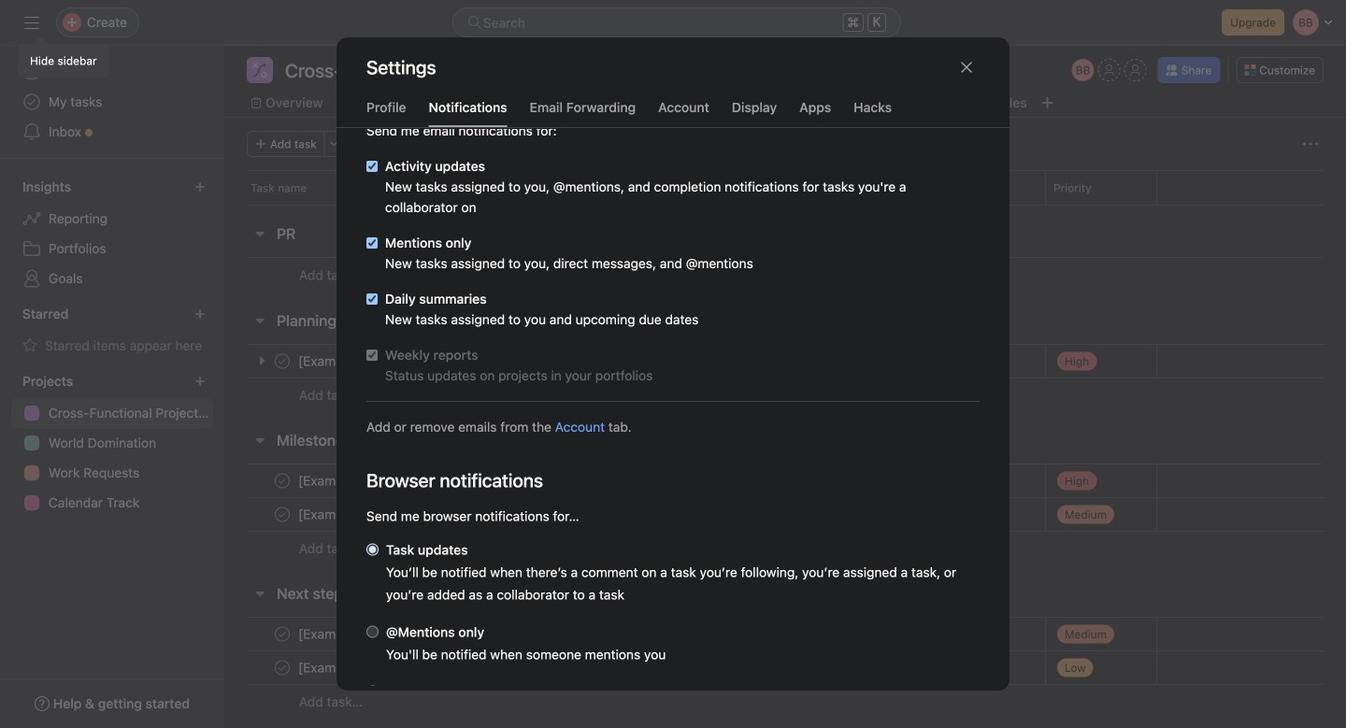 Task type: vqa. For each thing, say whether or not it's contained in the screenshot.
2nd Mark complete option from the bottom of the page
yes



Task type: describe. For each thing, give the bounding box(es) containing it.
insights element
[[0, 170, 224, 297]]

header next steps tree grid
[[224, 617, 1346, 719]]

mark complete checkbox for [example] find venue for holiday party cell
[[271, 657, 294, 679]]

mark complete image for mark complete option within [example] evaluate new email marketing platform cell
[[271, 503, 294, 526]]

task name text field for mark complete option within the [example] approve campaign copy cell
[[294, 625, 514, 644]]

header milestones tree grid
[[224, 464, 1346, 566]]

collapse task list for this group image for the 'header next steps' tree grid
[[252, 586, 267, 601]]

mark complete image for mark complete option within the [example] approve campaign copy cell
[[271, 623, 294, 646]]

manage project members image
[[1072, 59, 1094, 81]]

header planning tree grid
[[224, 344, 1346, 412]]

close this dialog image
[[959, 60, 974, 75]]

mark complete checkbox for [example] approve campaign copy cell
[[271, 623, 294, 646]]

[example] evaluate new email marketing platform cell
[[224, 497, 823, 532]]

line_and_symbols image
[[252, 63, 267, 78]]

[example] approve campaign copy cell
[[224, 617, 823, 652]]

collapse task list for this group image
[[252, 433, 267, 448]]

task name text field for mark complete checkbox inside the [example] finalize budget cell
[[294, 472, 460, 490]]

collapse task list for this group image for the header planning tree grid
[[252, 313, 267, 328]]

mark complete checkbox for [example] finalize budget cell
[[271, 470, 294, 492]]

1 collapse task list for this group image from the top
[[252, 226, 267, 241]]



Task type: locate. For each thing, give the bounding box(es) containing it.
mark complete checkbox inside [example] evaluate new email marketing platform cell
[[271, 503, 294, 526]]

tooltip
[[19, 39, 108, 77]]

mark complete image inside [example] find venue for holiday party cell
[[271, 657, 294, 679]]

1 mark complete checkbox from the top
[[271, 503, 294, 526]]

mark complete checkbox for [example] evaluate new email marketing platform cell
[[271, 503, 294, 526]]

mark complete image
[[271, 503, 294, 526], [271, 623, 294, 646], [271, 657, 294, 679]]

row
[[224, 170, 1346, 205], [247, 204, 1324, 206], [224, 257, 1346, 293], [224, 378, 1346, 412], [224, 464, 1346, 498], [224, 497, 1346, 532], [224, 531, 1346, 566], [224, 617, 1346, 652], [224, 651, 1346, 685], [224, 684, 1346, 719]]

2 task name text field from the top
[[294, 505, 601, 524]]

2 mark complete image from the top
[[271, 623, 294, 646]]

0 vertical spatial mark complete checkbox
[[271, 503, 294, 526]]

3 task name text field from the top
[[294, 625, 514, 644]]

2 mark complete checkbox from the top
[[271, 623, 294, 646]]

mark complete checkbox inside [example] find venue for holiday party cell
[[271, 657, 294, 679]]

0 vertical spatial mark complete image
[[271, 503, 294, 526]]

task name text field for mark complete option within [example] evaluate new email marketing platform cell
[[294, 505, 601, 524]]

task name text field inside [example] evaluate new email marketing platform cell
[[294, 505, 601, 524]]

2 vertical spatial mark complete image
[[271, 657, 294, 679]]

1 mark complete image from the top
[[271, 503, 294, 526]]

mark complete checkbox inside [example] finalize budget cell
[[271, 470, 294, 492]]

1 task name text field from the top
[[294, 472, 460, 490]]

global element
[[0, 46, 224, 158]]

2 collapse task list for this group image from the top
[[252, 313, 267, 328]]

task name text field inside [example] finalize budget cell
[[294, 472, 460, 490]]

[example] finalize budget cell
[[224, 464, 823, 498]]

Mark complete checkbox
[[271, 470, 294, 492], [271, 657, 294, 679]]

mark complete image inside [example] approve campaign copy cell
[[271, 623, 294, 646]]

2 vertical spatial collapse task list for this group image
[[252, 586, 267, 601]]

2 mark complete checkbox from the top
[[271, 657, 294, 679]]

1 mark complete checkbox from the top
[[271, 470, 294, 492]]

starred element
[[0, 297, 224, 365]]

Mark complete checkbox
[[271, 503, 294, 526], [271, 623, 294, 646]]

hide sidebar image
[[24, 15, 39, 30]]

1 vertical spatial mark complete checkbox
[[271, 657, 294, 679]]

3 collapse task list for this group image from the top
[[252, 586, 267, 601]]

collapse task list for this group image
[[252, 226, 267, 241], [252, 313, 267, 328], [252, 586, 267, 601]]

None checkbox
[[366, 161, 378, 172]]

dialog
[[337, 7, 1010, 728]]

None text field
[[280, 57, 539, 83]]

mark complete image
[[271, 470, 294, 492]]

task name text field for mark complete checkbox within the [example] find venue for holiday party cell
[[294, 659, 536, 677]]

None checkbox
[[366, 237, 378, 249], [366, 294, 378, 305], [366, 350, 378, 361], [366, 237, 378, 249], [366, 294, 378, 305], [366, 350, 378, 361]]

1 vertical spatial mark complete checkbox
[[271, 623, 294, 646]]

1 vertical spatial mark complete image
[[271, 623, 294, 646]]

mark complete image inside [example] evaluate new email marketing platform cell
[[271, 503, 294, 526]]

4 task name text field from the top
[[294, 659, 536, 677]]

task name text field inside [example] find venue for holiday party cell
[[294, 659, 536, 677]]

3 mark complete image from the top
[[271, 657, 294, 679]]

Task name text field
[[294, 472, 460, 490], [294, 505, 601, 524], [294, 625, 514, 644], [294, 659, 536, 677]]

1 vertical spatial collapse task list for this group image
[[252, 313, 267, 328]]

[example] find venue for holiday party cell
[[224, 651, 823, 685]]

0 vertical spatial mark complete checkbox
[[271, 470, 294, 492]]

0 vertical spatial collapse task list for this group image
[[252, 226, 267, 241]]

settings tab list
[[337, 97, 1010, 128]]

None radio
[[366, 544, 379, 556], [366, 686, 379, 698], [366, 544, 379, 556], [366, 686, 379, 698]]

None radio
[[366, 626, 379, 638]]

projects element
[[0, 365, 224, 522]]

task name text field inside [example] approve campaign copy cell
[[294, 625, 514, 644]]

mark complete checkbox inside [example] approve campaign copy cell
[[271, 623, 294, 646]]



